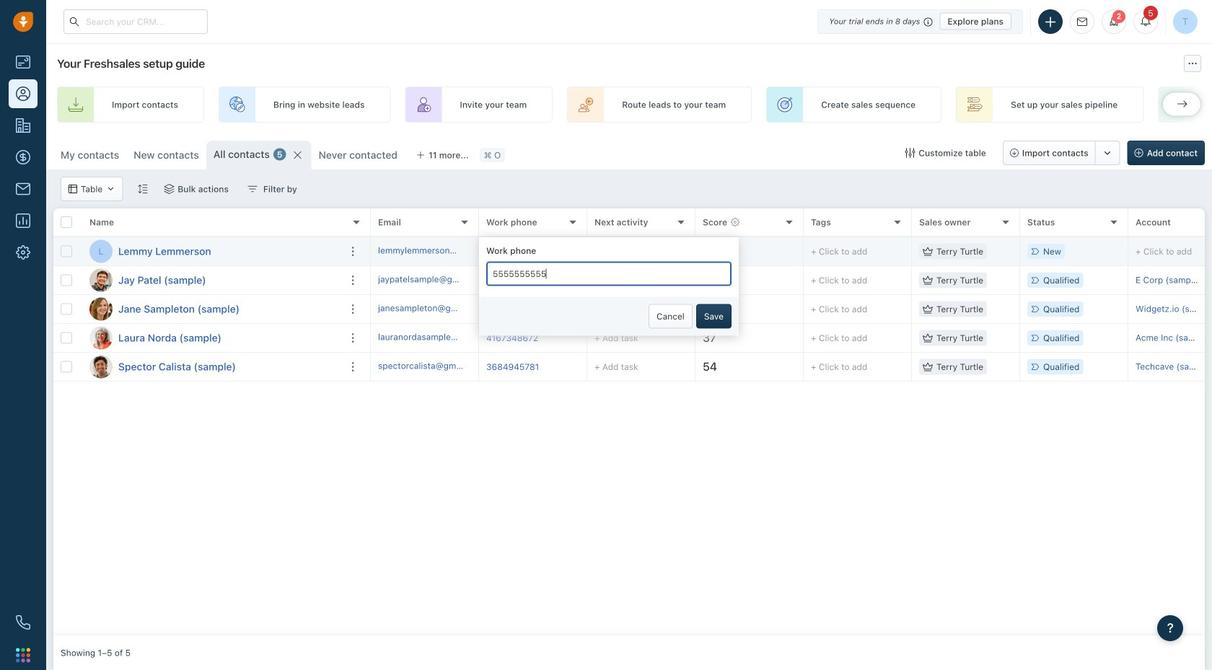 Task type: locate. For each thing, give the bounding box(es) containing it.
column header
[[82, 209, 371, 237]]

2 horizontal spatial container_wx8msf4aqz5i3rn1 image
[[923, 362, 933, 372]]

0 vertical spatial j image
[[89, 269, 113, 292]]

l image
[[89, 327, 113, 350]]

row
[[53, 209, 371, 237]]

s image
[[89, 355, 113, 379]]

1 vertical spatial j image
[[89, 298, 113, 321]]

1 j image from the top
[[89, 269, 113, 292]]

2 j image from the top
[[89, 298, 113, 321]]

1 horizontal spatial container_wx8msf4aqz5i3rn1 image
[[248, 184, 258, 194]]

row group
[[53, 237, 371, 382], [371, 237, 1213, 382]]

phone element
[[9, 608, 38, 637]]

grid
[[53, 209, 1213, 647]]

container_wx8msf4aqz5i3rn1 image inside row group
[[923, 362, 933, 372]]

container_wx8msf4aqz5i3rn1 image
[[905, 148, 915, 158], [69, 185, 77, 193], [106, 185, 115, 193], [923, 246, 933, 257], [923, 275, 933, 285], [923, 304, 933, 314], [923, 333, 933, 343]]

press space to select this row. row
[[53, 237, 371, 266], [371, 237, 1213, 266], [53, 266, 371, 295], [371, 266, 1213, 295], [53, 295, 371, 324], [371, 295, 1213, 324], [53, 324, 371, 353], [371, 324, 1213, 353], [53, 353, 371, 382], [371, 353, 1213, 382]]

group
[[1003, 141, 1121, 165]]

container_wx8msf4aqz5i3rn1 image
[[164, 184, 174, 194], [248, 184, 258, 194], [923, 362, 933, 372]]

1 row group from the left
[[53, 237, 371, 382]]

Search your CRM... text field
[[64, 9, 208, 34]]

j image
[[89, 269, 113, 292], [89, 298, 113, 321]]



Task type: describe. For each thing, give the bounding box(es) containing it.
Enter number text field
[[486, 261, 732, 286]]

freshworks switcher image
[[16, 648, 30, 663]]

0 horizontal spatial container_wx8msf4aqz5i3rn1 image
[[164, 184, 174, 194]]

send email image
[[1078, 17, 1088, 27]]

phone image
[[16, 616, 30, 630]]

style_myh0__igzzd8unmi image
[[137, 184, 147, 194]]

2 row group from the left
[[371, 237, 1213, 382]]



Task type: vqa. For each thing, say whether or not it's contained in the screenshot.
Send email ICON
yes



